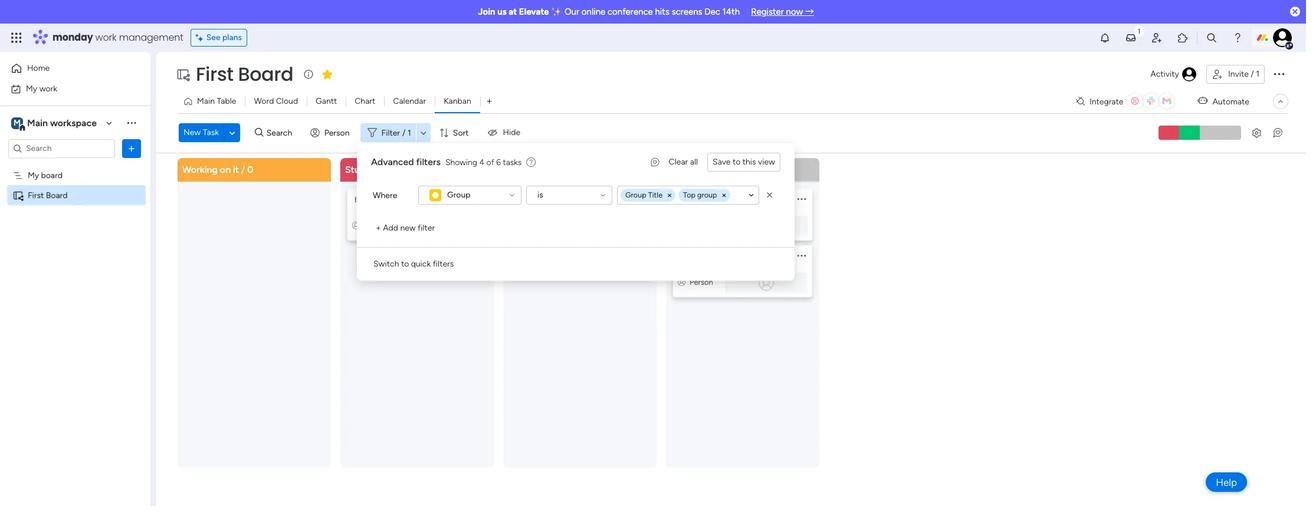 Task type: vqa. For each thing, say whether or not it's contained in the screenshot.
list box within Row Group
yes



Task type: locate. For each thing, give the bounding box(es) containing it.
table
[[217, 96, 236, 106]]

/ right stuck
[[372, 164, 376, 175]]

1 right invite
[[1257, 69, 1260, 79]]

remove from favorites image
[[322, 68, 334, 80]]

1 for stuck / 1
[[378, 164, 382, 175]]

switch
[[374, 259, 399, 269]]

1 horizontal spatial 2
[[702, 164, 708, 175]]

1 horizontal spatial to
[[733, 157, 741, 167]]

see plans
[[206, 32, 242, 42]]

1 right learn more icon on the left of the page
[[539, 164, 543, 175]]

v2 user feedback image
[[651, 156, 660, 168]]

item left the is on the left of page
[[518, 195, 533, 204]]

my left board
[[28, 170, 39, 180]]

2 horizontal spatial person
[[690, 278, 713, 287]]

switch to quick filters button
[[369, 255, 459, 274]]

new task
[[184, 128, 219, 138]]

1 left arrow down icon
[[408, 128, 411, 138]]

my down home
[[26, 84, 37, 94]]

first down my board
[[28, 190, 44, 200]]

dec
[[705, 6, 721, 17]]

1 × from the left
[[667, 189, 673, 201]]

options image
[[1272, 67, 1287, 81], [126, 143, 138, 154]]

board
[[238, 61, 293, 87], [46, 190, 68, 200]]

search everything image
[[1206, 32, 1218, 44]]

1 horizontal spatial first
[[196, 61, 234, 87]]

to left this
[[733, 157, 741, 167]]

apps image
[[1177, 32, 1189, 44]]

main inside workspace selection element
[[27, 117, 48, 128]]

/ for stuck
[[372, 164, 376, 175]]

0 horizontal spatial item
[[355, 195, 370, 204]]

1 horizontal spatial shareable board image
[[176, 67, 190, 81]]

inbox image
[[1125, 32, 1137, 44]]

/ right invite
[[1251, 69, 1255, 79]]

1 item from the left
[[355, 195, 370, 204]]

2 down done / 1
[[535, 195, 539, 204]]

4
[[480, 157, 485, 167]]

board up word
[[238, 61, 293, 87]]

item 1
[[355, 195, 375, 204]]

filter
[[382, 128, 400, 138]]

first board down my board
[[28, 190, 68, 200]]

list box containing my board
[[0, 163, 150, 365]]

help button
[[1206, 473, 1248, 492]]

× for top group
[[721, 189, 727, 201]]

filters
[[416, 156, 441, 168], [433, 259, 454, 269]]

filters down arrow down icon
[[416, 156, 441, 168]]

main for main workspace
[[27, 117, 48, 128]]

None field
[[733, 185, 736, 207]]

main
[[197, 96, 215, 106], [27, 117, 48, 128]]

work right monday
[[95, 31, 117, 44]]

main left the table
[[197, 96, 215, 106]]

1 vertical spatial board
[[46, 190, 68, 200]]

1 horizontal spatial group
[[626, 191, 647, 200]]

us
[[498, 6, 507, 17]]

first
[[196, 61, 234, 87], [28, 190, 44, 200]]

1 horizontal spatial list box
[[673, 184, 813, 297]]

new
[[400, 223, 416, 233]]

dapulse integrations image
[[1076, 97, 1085, 106]]

0 vertical spatial options image
[[1272, 67, 1287, 81]]

1 vertical spatial main
[[27, 117, 48, 128]]

1 horizontal spatial main
[[197, 96, 215, 106]]

m
[[14, 118, 21, 128]]

activity button
[[1146, 65, 1202, 84]]

/
[[1251, 69, 1255, 79], [403, 128, 406, 138], [241, 164, 245, 175], [372, 164, 376, 175], [533, 164, 537, 175], [696, 164, 700, 175]]

group down showing
[[447, 190, 471, 200]]

done / 1
[[508, 164, 543, 175]]

see plans button
[[190, 29, 247, 47]]

plans
[[223, 32, 242, 42]]

× right the title
[[667, 189, 673, 201]]

word cloud
[[254, 96, 298, 106]]

group left the title
[[626, 191, 647, 200]]

1 vertical spatial shareable board image
[[12, 190, 24, 201]]

Search in workspace field
[[25, 142, 99, 155]]

0 vertical spatial filters
[[416, 156, 441, 168]]

kanban
[[444, 96, 471, 106]]

1 horizontal spatial person
[[364, 221, 388, 230]]

0 vertical spatial person
[[324, 128, 350, 138]]

0 horizontal spatial person
[[324, 128, 350, 138]]

1 vertical spatial first
[[28, 190, 44, 200]]

shareable board image
[[176, 67, 190, 81], [12, 190, 24, 201]]

work down home
[[39, 84, 57, 94]]

working
[[182, 164, 218, 175]]

1 vertical spatial first board
[[28, 190, 68, 200]]

work
[[95, 31, 117, 44], [39, 84, 57, 94]]

1 vertical spatial work
[[39, 84, 57, 94]]

person for dapulse person column image
[[690, 278, 713, 287]]

/ right the done on the left of page
[[533, 164, 537, 175]]

first board
[[196, 61, 293, 87], [28, 190, 68, 200]]

Search field
[[264, 125, 299, 141]]

help
[[1216, 477, 1238, 488]]

item for item 2
[[518, 195, 533, 204]]

screens
[[672, 6, 703, 17]]

join
[[478, 6, 496, 17]]

0 vertical spatial board
[[238, 61, 293, 87]]

show board description image
[[302, 68, 316, 80]]

item 2
[[518, 195, 539, 204]]

work inside button
[[39, 84, 57, 94]]

my inside button
[[26, 84, 37, 94]]

conference
[[608, 6, 653, 17]]

1 horizontal spatial options image
[[1272, 67, 1287, 81]]

dapulse person column image
[[678, 278, 686, 287]]

task
[[695, 195, 709, 204]]

0 horizontal spatial work
[[39, 84, 57, 94]]

option
[[0, 165, 150, 167]]

× for group title
[[667, 189, 673, 201]]

first board up the table
[[196, 61, 293, 87]]

fun task
[[680, 195, 709, 204]]

first board inside list box
[[28, 190, 68, 200]]

1 for invite / 1
[[1257, 69, 1260, 79]]

main inside button
[[197, 96, 215, 106]]

person right dapulse person column image
[[690, 278, 713, 287]]

my inside list box
[[28, 170, 39, 180]]

where
[[373, 190, 397, 200]]

help image
[[1232, 32, 1244, 44]]

/ right blank
[[696, 164, 700, 175]]

0 horizontal spatial to
[[401, 259, 409, 269]]

2 right all
[[702, 164, 708, 175]]

→
[[806, 6, 814, 17]]

0 horizontal spatial board
[[46, 190, 68, 200]]

invite members image
[[1151, 32, 1163, 44]]

1 vertical spatial to
[[401, 259, 409, 269]]

list box
[[0, 163, 150, 365], [673, 184, 813, 297]]

work for my
[[39, 84, 57, 94]]

0 vertical spatial first board
[[196, 61, 293, 87]]

chart
[[355, 96, 376, 106]]

gantt button
[[307, 92, 346, 111]]

row group
[[175, 158, 827, 506]]

row group containing working on it
[[175, 158, 827, 506]]

main for main table
[[197, 96, 215, 106]]

person inside list box
[[690, 278, 713, 287]]

this
[[743, 157, 756, 167]]

0 vertical spatial main
[[197, 96, 215, 106]]

0 horizontal spatial ×
[[667, 189, 673, 201]]

0 horizontal spatial 2
[[535, 195, 539, 204]]

options image down the workspace options icon
[[126, 143, 138, 154]]

1 horizontal spatial ×
[[721, 189, 727, 201]]

add
[[383, 223, 398, 233]]

filters inside button
[[433, 259, 454, 269]]

automate
[[1213, 96, 1250, 107]]

1 vertical spatial person
[[364, 221, 388, 230]]

1 down stuck / 1
[[372, 195, 375, 204]]

save to this view button
[[708, 153, 781, 172]]

my
[[26, 84, 37, 94], [28, 170, 39, 180]]

1 horizontal spatial work
[[95, 31, 117, 44]]

0 vertical spatial my
[[26, 84, 37, 94]]

group title
[[626, 191, 663, 200]]

select product image
[[11, 32, 22, 44]]

switch to quick filters
[[374, 259, 454, 269]]

0 vertical spatial shareable board image
[[176, 67, 190, 81]]

elevate
[[519, 6, 549, 17]]

person down gantt button
[[324, 128, 350, 138]]

×
[[667, 189, 673, 201], [721, 189, 727, 201]]

2 vertical spatial person
[[690, 278, 713, 287]]

management
[[119, 31, 183, 44]]

jacob simon image
[[1274, 28, 1292, 47]]

× right the group
[[721, 189, 727, 201]]

options image up 'collapse board header' icon
[[1272, 67, 1287, 81]]

to left quick
[[401, 259, 409, 269]]

0 horizontal spatial first
[[28, 190, 44, 200]]

board down board
[[46, 190, 68, 200]]

2
[[702, 164, 708, 175], [535, 195, 539, 204]]

filters right quick
[[433, 259, 454, 269]]

item for item 1
[[355, 195, 370, 204]]

hide
[[503, 128, 521, 138]]

1 right stuck
[[378, 164, 382, 175]]

person right dapulse person column icon
[[364, 221, 388, 230]]

filter / 1
[[382, 128, 411, 138]]

workspace options image
[[126, 117, 138, 129]]

main right workspace icon
[[27, 117, 48, 128]]

1 horizontal spatial item
[[518, 195, 533, 204]]

2 × from the left
[[721, 189, 727, 201]]

stuck / 1
[[345, 164, 382, 175]]

first up main table
[[196, 61, 234, 87]]

1 vertical spatial my
[[28, 170, 39, 180]]

invite
[[1229, 69, 1249, 79]]

2 item from the left
[[518, 195, 533, 204]]

join us at elevate ✨ our online conference hits screens dec 14th
[[478, 6, 740, 17]]

/ for blank
[[696, 164, 700, 175]]

monday
[[53, 31, 93, 44]]

0 horizontal spatial main
[[27, 117, 48, 128]]

dapulse person column image
[[352, 221, 360, 230]]

0 horizontal spatial options image
[[126, 143, 138, 154]]

0 horizontal spatial first board
[[28, 190, 68, 200]]

add view image
[[487, 97, 492, 106]]

showing
[[446, 157, 477, 167]]

1 inside button
[[1257, 69, 1260, 79]]

1 vertical spatial options image
[[126, 143, 138, 154]]

invite / 1
[[1229, 69, 1260, 79]]

0 horizontal spatial list box
[[0, 163, 150, 365]]

0 vertical spatial to
[[733, 157, 741, 167]]

/ inside button
[[1251, 69, 1255, 79]]

at
[[509, 6, 517, 17]]

arrow down image
[[417, 126, 431, 140]]

0 vertical spatial work
[[95, 31, 117, 44]]

workspace selection element
[[11, 116, 99, 131]]

1
[[1257, 69, 1260, 79], [408, 128, 411, 138], [378, 164, 382, 175], [539, 164, 543, 175], [372, 195, 375, 204]]

1 vertical spatial filters
[[433, 259, 454, 269]]

0 horizontal spatial group
[[447, 190, 471, 200]]

item left where
[[355, 195, 370, 204]]

stuck
[[345, 164, 370, 175]]

/ right filter
[[403, 128, 406, 138]]

learn more image
[[527, 157, 536, 168]]

to for save
[[733, 157, 741, 167]]



Task type: describe. For each thing, give the bounding box(es) containing it.
quick
[[411, 259, 431, 269]]

main table
[[197, 96, 236, 106]]

fun
[[680, 195, 693, 204]]

calendar
[[393, 96, 426, 106]]

First Board field
[[193, 61, 296, 87]]

v2 search image
[[255, 126, 264, 140]]

our
[[565, 6, 580, 17]]

0 vertical spatial first
[[196, 61, 234, 87]]

of
[[487, 157, 494, 167]]

filter
[[418, 223, 435, 233]]

register now →
[[751, 6, 814, 17]]

is
[[538, 190, 543, 200]]

register
[[751, 6, 784, 17]]

/ for invite
[[1251, 69, 1255, 79]]

collapse board header image
[[1277, 97, 1286, 106]]

see
[[206, 32, 221, 42]]

monday work management
[[53, 31, 183, 44]]

+
[[376, 223, 381, 233]]

+ add new filter
[[376, 223, 435, 233]]

save
[[713, 157, 731, 167]]

main table button
[[179, 92, 245, 111]]

view
[[758, 157, 775, 167]]

group for group title
[[626, 191, 647, 200]]

sort
[[453, 128, 469, 138]]

chart button
[[346, 92, 384, 111]]

1 for done / 1
[[539, 164, 543, 175]]

notifications image
[[1100, 32, 1111, 44]]

home button
[[7, 59, 127, 78]]

1 for filter / 1
[[408, 128, 411, 138]]

workspace image
[[11, 117, 23, 130]]

/ for filter
[[403, 128, 406, 138]]

14th
[[723, 6, 740, 17]]

✨
[[551, 6, 563, 17]]

/ for done
[[533, 164, 537, 175]]

autopilot image
[[1198, 93, 1208, 108]]

title
[[648, 191, 663, 200]]

task
[[203, 128, 219, 138]]

to for switch
[[401, 259, 409, 269]]

activity
[[1151, 69, 1180, 79]]

kanban button
[[435, 92, 480, 111]]

my for my board
[[28, 170, 39, 180]]

my work
[[26, 84, 57, 94]]

word cloud button
[[245, 92, 307, 111]]

word
[[254, 96, 274, 106]]

now
[[786, 6, 803, 17]]

1 horizontal spatial board
[[238, 61, 293, 87]]

save to this view
[[713, 157, 775, 167]]

main workspace
[[27, 117, 97, 128]]

blank / 2
[[671, 164, 708, 175]]

sort button
[[434, 123, 476, 142]]

clear
[[669, 157, 688, 167]]

all
[[690, 157, 698, 167]]

top
[[683, 191, 696, 200]]

first inside list box
[[28, 190, 44, 200]]

1 vertical spatial 2
[[535, 195, 539, 204]]

0
[[247, 164, 254, 175]]

remove sort image
[[764, 189, 776, 201]]

work for monday
[[95, 31, 117, 44]]

list box containing fun task
[[673, 184, 813, 297]]

working on it / 0
[[182, 164, 254, 175]]

0 horizontal spatial shareable board image
[[12, 190, 24, 201]]

invite / 1 button
[[1207, 65, 1265, 84]]

hide button
[[480, 123, 528, 142]]

1 horizontal spatial first board
[[196, 61, 293, 87]]

0 vertical spatial 2
[[702, 164, 708, 175]]

person for dapulse person column icon
[[364, 221, 388, 230]]

board inside list box
[[46, 190, 68, 200]]

clear all
[[669, 157, 698, 167]]

online
[[582, 6, 606, 17]]

group
[[698, 191, 717, 200]]

blank
[[671, 164, 694, 175]]

my for my work
[[26, 84, 37, 94]]

tasks
[[503, 157, 522, 167]]

my board
[[28, 170, 63, 180]]

angle down image
[[229, 129, 235, 137]]

advanced filters showing 4 of 6 tasks
[[371, 156, 522, 168]]

person inside popup button
[[324, 128, 350, 138]]

6
[[496, 157, 501, 167]]

gantt
[[316, 96, 337, 106]]

hits
[[655, 6, 670, 17]]

board
[[41, 170, 63, 180]]

my work button
[[7, 79, 127, 98]]

advanced
[[371, 156, 414, 168]]

/ right it
[[241, 164, 245, 175]]

1 image
[[1134, 24, 1145, 37]]

cloud
[[276, 96, 298, 106]]

on
[[220, 164, 231, 175]]

group for group
[[447, 190, 471, 200]]

integrate
[[1090, 96, 1124, 107]]

new
[[184, 128, 201, 138]]

clear all button
[[664, 153, 703, 172]]

workspace
[[50, 117, 97, 128]]

person button
[[306, 123, 357, 142]]

calendar button
[[384, 92, 435, 111]]

home
[[27, 63, 50, 73]]



